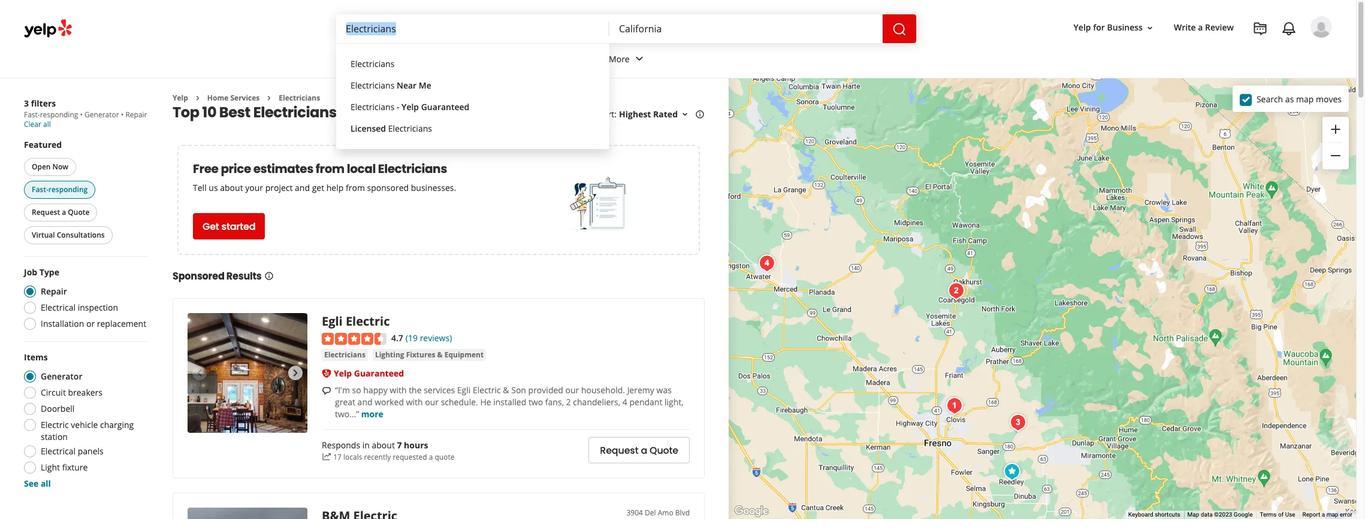 Task type: locate. For each thing, give the bounding box(es) containing it.
now
[[52, 162, 68, 172]]

16 trending v2 image
[[322, 453, 331, 462]]

fast-responding button
[[24, 181, 95, 199]]

0 horizontal spatial request a quote
[[32, 207, 90, 218]]

4
[[622, 397, 627, 408]]

0 horizontal spatial electric
[[41, 419, 69, 431]]

0 vertical spatial option group
[[20, 267, 149, 334]]

1 vertical spatial generator
[[41, 371, 82, 382]]

two…"
[[335, 409, 359, 420]]

17
[[333, 452, 341, 462]]

1 horizontal spatial our
[[565, 385, 579, 396]]

1 vertical spatial electrical
[[41, 446, 76, 457]]

near
[[397, 80, 417, 91], [339, 103, 374, 122]]

yelp left for
[[1074, 22, 1091, 33]]

job type
[[24, 267, 59, 278]]

jamie's millwright services image
[[1006, 411, 1030, 435]]

and
[[295, 182, 310, 194], [358, 397, 372, 408]]

and up more link on the left
[[358, 397, 372, 408]]

request a quote
[[32, 207, 90, 218], [600, 444, 678, 458]]

3
[[24, 98, 29, 109]]

about
[[220, 182, 243, 194], [372, 440, 395, 451]]

2 horizontal spatial electric
[[473, 385, 501, 396]]

24 chevron down v2 image
[[632, 52, 646, 66]]

2 electrical from the top
[[41, 446, 76, 457]]

map
[[1296, 93, 1314, 105], [1326, 512, 1338, 518]]

about up "recently"
[[372, 440, 395, 451]]

near up "licensed"
[[339, 103, 374, 122]]

google image
[[732, 504, 771, 520]]

24 chevron down v2 image
[[393, 52, 408, 66]]

for
[[1093, 22, 1105, 33]]

sort:
[[598, 109, 617, 120]]

business categories element
[[334, 43, 1332, 78]]

request a quote down fast-responding button
[[32, 207, 90, 218]]

electric up 4.7 star rating image
[[346, 314, 390, 330]]

valley unique electric & solar image
[[942, 394, 966, 418]]

electricians up businesses.
[[378, 161, 447, 178]]

a right write
[[1198, 22, 1203, 33]]

household.
[[581, 385, 625, 396]]

jeremy
[[627, 385, 654, 396]]

electric up he
[[473, 385, 501, 396]]

group
[[1323, 117, 1349, 170]]

request a quote inside featured group
[[32, 207, 90, 218]]

&
[[437, 350, 443, 360], [503, 385, 509, 396]]

0 horizontal spatial repair
[[41, 286, 67, 297]]

2 vertical spatial electric
[[41, 419, 69, 431]]

0 vertical spatial our
[[565, 385, 579, 396]]

our up the 2
[[565, 385, 579, 396]]

0 horizontal spatial from
[[316, 161, 344, 178]]

& inside "i'm so happy with the services egli electric & son provided our household. jeremy was great and worked with our schedule. he installed two fans, 2 chandeliers, 4 pendant light, two…"
[[503, 385, 509, 396]]

& down reviews) on the left
[[437, 350, 443, 360]]

egli electric image
[[188, 314, 307, 433], [1000, 460, 1024, 484]]

fast- down open
[[32, 185, 48, 195]]

1 horizontal spatial •
[[121, 110, 124, 120]]

sponsored results
[[173, 270, 262, 284]]

0 vertical spatial request
[[32, 207, 60, 218]]

electric inside electric vehicle charging station
[[41, 419, 69, 431]]

electricians up electricians near me
[[351, 58, 394, 70]]

0 vertical spatial electrical
[[41, 302, 76, 313]]

None search field
[[336, 14, 919, 43]]

replacement
[[97, 318, 146, 330]]

1 horizontal spatial quote
[[650, 444, 678, 458]]

electrical up installation
[[41, 302, 76, 313]]

0 horizontal spatial quote
[[68, 207, 90, 218]]

0 horizontal spatial near
[[339, 103, 374, 122]]

0 vertical spatial and
[[295, 182, 310, 194]]

electricians down 4.7 star rating image
[[324, 350, 365, 360]]

1 vertical spatial responding
[[48, 185, 88, 195]]

top
[[173, 103, 199, 122]]

1 vertical spatial our
[[425, 397, 439, 408]]

electric up station
[[41, 419, 69, 431]]

1 vertical spatial &
[[503, 385, 509, 396]]

electricians link right 16 chevron right v2 icon
[[279, 93, 320, 103]]

1 horizontal spatial egli electric image
[[1000, 460, 1024, 484]]

0 horizontal spatial •
[[80, 110, 83, 120]]

1 vertical spatial near
[[339, 103, 374, 122]]

more
[[609, 53, 630, 64]]

us
[[209, 182, 218, 194]]

1 horizontal spatial &
[[503, 385, 509, 396]]

responding down filters in the top left of the page
[[40, 110, 78, 120]]

guaranteed up happy
[[354, 368, 404, 379]]

0 horizontal spatial egli electric image
[[188, 314, 307, 433]]

1 vertical spatial option group
[[20, 352, 149, 490]]

1 horizontal spatial near
[[397, 80, 417, 91]]

1 vertical spatial about
[[372, 440, 395, 451]]

1 vertical spatial electric
[[473, 385, 501, 396]]

1 horizontal spatial request
[[600, 444, 638, 458]]

a
[[1198, 22, 1203, 33], [62, 207, 66, 218], [641, 444, 647, 458], [429, 452, 433, 462], [1322, 512, 1325, 518]]

quote up consultations
[[68, 207, 90, 218]]

7
[[397, 440, 402, 451]]

request up virtual
[[32, 207, 60, 218]]

estimates
[[253, 161, 313, 178]]

1 vertical spatial egli electric image
[[1000, 460, 1024, 484]]

0 horizontal spatial request a quote button
[[24, 204, 97, 222]]

1 • from the left
[[80, 110, 83, 120]]

great
[[335, 397, 355, 408]]

notifications image
[[1282, 22, 1296, 36]]

generator inside 3 filters fast-responding • generator • repair clear all
[[85, 110, 119, 120]]

from down local
[[346, 182, 365, 194]]

egli electric link
[[322, 314, 390, 330]]

0 vertical spatial generator
[[85, 110, 119, 120]]

request down 4
[[600, 444, 638, 458]]

map region
[[686, 22, 1365, 520]]

near left me
[[397, 80, 417, 91]]

electric inside "i'm so happy with the services egli electric & son provided our household. jeremy was great and worked with our schedule. he installed two fans, 2 chandeliers, 4 pendant light, two…"
[[473, 385, 501, 396]]

a left the quote
[[429, 452, 433, 462]]

map
[[1187, 512, 1199, 518]]

option group containing items
[[20, 352, 149, 490]]

& inside lighting fixtures & equipment button
[[437, 350, 443, 360]]

circuit breakers
[[41, 387, 102, 398]]

electricians down restaurants link
[[351, 80, 394, 91]]

map for error
[[1326, 512, 1338, 518]]

responds
[[322, 440, 360, 451]]

yelp inside yelp for business button
[[1074, 22, 1091, 33]]

responding down now
[[48, 185, 88, 195]]

yelp up "i'm
[[334, 368, 352, 379]]

in
[[362, 440, 370, 451]]

fixture
[[62, 462, 88, 473]]

0 vertical spatial all
[[43, 119, 51, 129]]

guaranteed down me
[[421, 101, 469, 113]]

electric vehicle charging station
[[41, 419, 134, 443]]

(19 reviews) link
[[406, 332, 452, 345]]

0 vertical spatial request a quote
[[32, 207, 90, 218]]

electricians inside button
[[324, 350, 365, 360]]

about right us
[[220, 182, 243, 194]]

map data ©2023 google
[[1187, 512, 1253, 518]]

0 horizontal spatial guaranteed
[[354, 368, 404, 379]]

fast- down 3
[[24, 110, 40, 120]]

None field
[[346, 22, 600, 35], [619, 22, 873, 35], [346, 22, 600, 35]]

2 option group from the top
[[20, 352, 149, 490]]

with down the at left bottom
[[406, 397, 423, 408]]

0 vertical spatial map
[[1296, 93, 1314, 105]]

electricians inside free price estimates from local electricians tell us about your project and get help from sponsored businesses.
[[378, 161, 447, 178]]

guaranteed
[[421, 101, 469, 113], [354, 368, 404, 379]]

more link
[[361, 409, 383, 420]]

repair left top
[[125, 110, 147, 120]]

1 horizontal spatial map
[[1326, 512, 1338, 518]]

all inside 3 filters fast-responding • generator • repair clear all
[[43, 119, 51, 129]]

quote down light,
[[650, 444, 678, 458]]

generator
[[85, 110, 119, 120], [41, 371, 82, 382]]

home services
[[207, 93, 260, 103]]

yelp left 16 chevron right v2 image
[[173, 93, 188, 103]]

0 horizontal spatial about
[[220, 182, 243, 194]]

provided
[[528, 385, 563, 396]]

2
[[566, 397, 571, 408]]

0 vertical spatial guaranteed
[[421, 101, 469, 113]]

0 vertical spatial quote
[[68, 207, 90, 218]]

consultations
[[57, 230, 105, 240]]

installation or replacement
[[41, 318, 146, 330]]

and left get
[[295, 182, 310, 194]]

items
[[24, 352, 48, 363]]

egli up 4.7 star rating image
[[322, 314, 343, 330]]

& up 'installed'
[[503, 385, 509, 396]]

quote for the request a quote button to the right
[[650, 444, 678, 458]]

option group
[[20, 267, 149, 334], [20, 352, 149, 490]]

all right clear on the top of page
[[43, 119, 51, 129]]

sbrega electric image
[[944, 279, 968, 303]]

fast- inside 3 filters fast-responding • generator • repair clear all
[[24, 110, 40, 120]]

0 vertical spatial responding
[[40, 110, 78, 120]]

request a quote button
[[24, 204, 97, 222], [589, 437, 690, 464]]

yelp right -
[[402, 101, 419, 113]]

all right "see"
[[41, 478, 51, 490]]

1 option group from the top
[[20, 267, 149, 334]]

egli electric
[[322, 314, 390, 330]]

Near text field
[[619, 22, 873, 35]]

recently
[[364, 452, 391, 462]]

egli
[[322, 314, 343, 330], [457, 385, 471, 396]]

with up worked
[[390, 385, 407, 396]]

responds in about 7 hours
[[322, 440, 428, 451]]

quote inside featured group
[[68, 207, 90, 218]]

electrical down station
[[41, 446, 76, 457]]

1 vertical spatial with
[[406, 397, 423, 408]]

1 horizontal spatial 16 info v2 image
[[695, 110, 705, 119]]

16 info v2 image
[[695, 110, 705, 119], [264, 272, 274, 281]]

businesses.
[[411, 182, 456, 194]]

clear all link
[[24, 119, 51, 129]]

1 horizontal spatial egli
[[457, 385, 471, 396]]

1 horizontal spatial generator
[[85, 110, 119, 120]]

1 horizontal spatial and
[[358, 397, 372, 408]]

featured
[[24, 139, 62, 150]]

1 horizontal spatial request a quote
[[600, 444, 678, 458]]

0 horizontal spatial &
[[437, 350, 443, 360]]

1 vertical spatial request
[[600, 444, 638, 458]]

1 vertical spatial fast-
[[32, 185, 48, 195]]

0 horizontal spatial 16 info v2 image
[[264, 272, 274, 281]]

lighting fixtures & equipment button
[[373, 349, 486, 361]]

shortcuts
[[1155, 512, 1180, 518]]

from up help
[[316, 161, 344, 178]]

a down pendant
[[641, 444, 647, 458]]

1 vertical spatial map
[[1326, 512, 1338, 518]]

0 vertical spatial about
[[220, 182, 243, 194]]

with
[[390, 385, 407, 396], [406, 397, 423, 408]]

electricians link down 4.7 star rating image
[[322, 349, 368, 361]]

tell
[[193, 182, 207, 194]]

  text field
[[346, 22, 600, 35]]

request a quote button down fast-responding button
[[24, 204, 97, 222]]

0 vertical spatial from
[[316, 161, 344, 178]]

0 vertical spatial &
[[437, 350, 443, 360]]

electricians right 16 chevron right v2 icon
[[279, 93, 320, 103]]

repair down the type
[[41, 286, 67, 297]]

started
[[221, 220, 255, 234]]

our down the services
[[425, 397, 439, 408]]

0 horizontal spatial and
[[295, 182, 310, 194]]

iconyelpguaranteedbadgesmall image
[[322, 369, 331, 379], [322, 369, 331, 379]]

electricians - yelp guaranteed
[[351, 101, 469, 113]]

electrical for electrical inspection
[[41, 302, 76, 313]]

moves
[[1316, 93, 1342, 105]]

fixtures
[[406, 350, 435, 360]]

electricians up "licensed"
[[351, 101, 394, 113]]

1 vertical spatial quote
[[650, 444, 678, 458]]

projects image
[[1253, 22, 1267, 36]]

1 vertical spatial and
[[358, 397, 372, 408]]

1 horizontal spatial repair
[[125, 110, 147, 120]]

best
[[219, 103, 250, 122]]

a down fast-responding button
[[62, 207, 66, 218]]

featured group
[[22, 139, 149, 247]]

yelp for business button
[[1069, 17, 1159, 39]]

option group containing job type
[[20, 267, 149, 334]]

charging
[[100, 419, 134, 431]]

0 vertical spatial repair
[[125, 110, 147, 120]]

16 chevron right v2 image
[[193, 93, 202, 103]]

fans,
[[545, 397, 564, 408]]

0 vertical spatial 16 info v2 image
[[695, 110, 705, 119]]

electrical panels
[[41, 446, 103, 457]]

1 horizontal spatial electric
[[346, 314, 390, 330]]

(19 reviews)
[[406, 333, 452, 344]]

1 vertical spatial repair
[[41, 286, 67, 297]]

map left error
[[1326, 512, 1338, 518]]

0 vertical spatial fast-
[[24, 110, 40, 120]]

1 electrical from the top
[[41, 302, 76, 313]]

request a quote button down pendant
[[589, 437, 690, 464]]

open now
[[32, 162, 68, 172]]

none field near
[[619, 22, 873, 35]]

1 vertical spatial egli
[[457, 385, 471, 396]]

0 vertical spatial near
[[397, 80, 417, 91]]

electricians link down 'find' text field
[[343, 53, 600, 75]]

0 horizontal spatial request
[[32, 207, 60, 218]]

0 horizontal spatial map
[[1296, 93, 1314, 105]]

0 vertical spatial egli
[[322, 314, 343, 330]]

more link
[[599, 43, 656, 78]]

1 horizontal spatial from
[[346, 182, 365, 194]]

a inside group
[[62, 207, 66, 218]]

map right as
[[1296, 93, 1314, 105]]

1 vertical spatial request a quote button
[[589, 437, 690, 464]]

free price estimates from local electricians image
[[570, 175, 630, 235]]

egli up schedule.
[[457, 385, 471, 396]]

4.7 star rating image
[[322, 333, 387, 345]]

0 horizontal spatial our
[[425, 397, 439, 408]]

a right report on the bottom
[[1322, 512, 1325, 518]]

1 vertical spatial 16 info v2 image
[[264, 272, 274, 281]]

request a quote down pendant
[[600, 444, 678, 458]]

station
[[41, 431, 68, 443]]

electrical
[[41, 302, 76, 313], [41, 446, 76, 457]]

inspection
[[78, 302, 118, 313]]

electricians link
[[343, 53, 600, 75], [279, 93, 320, 103], [322, 349, 368, 361]]

0 vertical spatial electric
[[346, 314, 390, 330]]



Task type: describe. For each thing, give the bounding box(es) containing it.
virtual
[[32, 230, 55, 240]]

google
[[1234, 512, 1253, 518]]

apg solar image
[[755, 252, 779, 276]]

restaurants link
[[334, 43, 417, 78]]

0 vertical spatial request a quote button
[[24, 204, 97, 222]]

electricians up "estimates"
[[253, 103, 337, 122]]

yelp link
[[173, 93, 188, 103]]

quote
[[435, 452, 454, 462]]

sponsored
[[367, 182, 409, 194]]

yelp for the "yelp" link
[[173, 93, 188, 103]]

see
[[24, 478, 39, 490]]

search
[[1257, 93, 1283, 105]]

son
[[511, 385, 526, 396]]

16 speech v2 image
[[322, 386, 331, 396]]

terms of use
[[1260, 512, 1295, 518]]

reviews)
[[420, 333, 452, 344]]

electricians button
[[322, 349, 368, 361]]

job
[[24, 267, 37, 278]]

light,
[[665, 397, 684, 408]]

4.7
[[391, 333, 403, 344]]

1 horizontal spatial guaranteed
[[421, 101, 469, 113]]

3904 del amo blvd
[[627, 508, 690, 518]]

terms of use link
[[1260, 512, 1295, 518]]

breakers
[[68, 387, 102, 398]]

0 vertical spatial electricians link
[[343, 53, 600, 75]]

happy
[[363, 385, 388, 396]]

1 horizontal spatial about
[[372, 440, 395, 451]]

worked
[[375, 397, 404, 408]]

circuit
[[41, 387, 66, 398]]

egli inside "i'm so happy with the services egli electric & son provided our household. jeremy was great and worked with our schedule. he installed two fans, 2 chandeliers, 4 pendant light, two…"
[[457, 385, 471, 396]]

local
[[347, 161, 376, 178]]

keyboard shortcuts
[[1128, 512, 1180, 518]]

get
[[203, 220, 219, 234]]

16 chevron right v2 image
[[264, 93, 274, 103]]

get started
[[203, 220, 255, 234]]

services
[[424, 385, 455, 396]]

california
[[377, 103, 448, 122]]

so
[[352, 385, 361, 396]]

nolan p. image
[[1311, 16, 1332, 38]]

search as map moves
[[1257, 93, 1342, 105]]

electricians down california
[[388, 123, 432, 134]]

results
[[226, 270, 262, 284]]

of
[[1278, 512, 1284, 518]]

he
[[480, 397, 491, 408]]

1 vertical spatial electricians link
[[279, 93, 320, 103]]

virtual consultations
[[32, 230, 105, 240]]

user actions element
[[1064, 15, 1349, 89]]

top 10 best electricians near california
[[173, 103, 448, 122]]

panels
[[78, 446, 103, 457]]

see all button
[[24, 478, 51, 490]]

about inside free price estimates from local electricians tell us about your project and get help from sponsored businesses.
[[220, 182, 243, 194]]

report
[[1302, 512, 1320, 518]]

light
[[41, 462, 60, 473]]

was
[[656, 385, 672, 396]]

as
[[1285, 93, 1294, 105]]

see all
[[24, 478, 51, 490]]

get started button
[[193, 214, 265, 240]]

vehicle
[[71, 419, 98, 431]]

schedule.
[[441, 397, 478, 408]]

16 chevron down v2 image
[[1145, 23, 1155, 33]]

free price estimates from local electricians tell us about your project and get help from sponsored businesses.
[[193, 161, 456, 194]]

electrical inspection
[[41, 302, 118, 313]]

open
[[32, 162, 51, 172]]

get
[[312, 182, 324, 194]]

installation
[[41, 318, 84, 330]]

next image
[[288, 366, 303, 381]]

type
[[39, 267, 59, 278]]

data
[[1201, 512, 1213, 518]]

use
[[1285, 512, 1295, 518]]

3 filters fast-responding • generator • repair clear all
[[24, 98, 147, 129]]

write a review link
[[1169, 17, 1239, 39]]

yelp for yelp guaranteed
[[334, 368, 352, 379]]

locals
[[343, 452, 362, 462]]

electricians near me
[[351, 80, 431, 91]]

slideshow element
[[188, 314, 307, 433]]

0 vertical spatial with
[[390, 385, 407, 396]]

search image
[[892, 22, 907, 36]]

previous image
[[192, 366, 207, 381]]

the
[[409, 385, 422, 396]]

installed
[[493, 397, 526, 408]]

fast-responding
[[32, 185, 88, 195]]

responding inside 3 filters fast-responding • generator • repair clear all
[[40, 110, 78, 120]]

zoom in image
[[1329, 122, 1343, 136]]

amo
[[658, 508, 673, 518]]

request inside featured group
[[32, 207, 60, 218]]

chandeliers,
[[573, 397, 620, 408]]

1 vertical spatial from
[[346, 182, 365, 194]]

and inside "i'm so happy with the services egli electric & son provided our household. jeremy was great and worked with our schedule. he installed two fans, 2 chandeliers, 4 pendant light, two…"
[[358, 397, 372, 408]]

home services link
[[207, 93, 260, 103]]

1 vertical spatial guaranteed
[[354, 368, 404, 379]]

clear
[[24, 119, 41, 129]]

electrical for electrical panels
[[41, 446, 76, 457]]

help
[[326, 182, 344, 194]]

-
[[397, 101, 399, 113]]

virtual consultations button
[[24, 227, 112, 244]]

"i'm
[[335, 385, 350, 396]]

2 vertical spatial electricians link
[[322, 349, 368, 361]]

zoom out image
[[1329, 149, 1343, 163]]

hours
[[404, 440, 428, 451]]

responding inside button
[[48, 185, 88, 195]]

0 horizontal spatial generator
[[41, 371, 82, 382]]

services
[[230, 93, 260, 103]]

and inside free price estimates from local electricians tell us about your project and get help from sponsored businesses.
[[295, 182, 310, 194]]

lighting
[[375, 350, 404, 360]]

repair inside 3 filters fast-responding • generator • repair clear all
[[125, 110, 147, 120]]

4.7 link
[[391, 332, 403, 345]]

write
[[1174, 22, 1196, 33]]

map for moves
[[1296, 93, 1314, 105]]

2 • from the left
[[121, 110, 124, 120]]

0 horizontal spatial egli
[[322, 314, 343, 330]]

licensed electricians
[[351, 123, 432, 134]]

"i'm so happy with the services egli electric & son provided our household. jeremy was great and worked with our schedule. he installed two fans, 2 chandeliers, 4 pendant light, two…"
[[335, 385, 684, 420]]

keyboard
[[1128, 512, 1153, 518]]

1 vertical spatial request a quote
[[600, 444, 678, 458]]

price
[[221, 161, 251, 178]]

Find text field
[[346, 22, 600, 35]]

fast- inside button
[[32, 185, 48, 195]]

3904
[[627, 508, 643, 518]]

1 vertical spatial all
[[41, 478, 51, 490]]

home
[[207, 93, 229, 103]]

pendant
[[629, 397, 662, 408]]

write a review
[[1174, 22, 1234, 33]]

yelp for yelp for business
[[1074, 22, 1091, 33]]

quote for the topmost the request a quote button
[[68, 207, 90, 218]]

1 horizontal spatial request a quote button
[[589, 437, 690, 464]]

0 vertical spatial egli electric image
[[188, 314, 307, 433]]

del
[[645, 508, 656, 518]]



Task type: vqa. For each thing, say whether or not it's contained in the screenshot.
Soup in button
no



